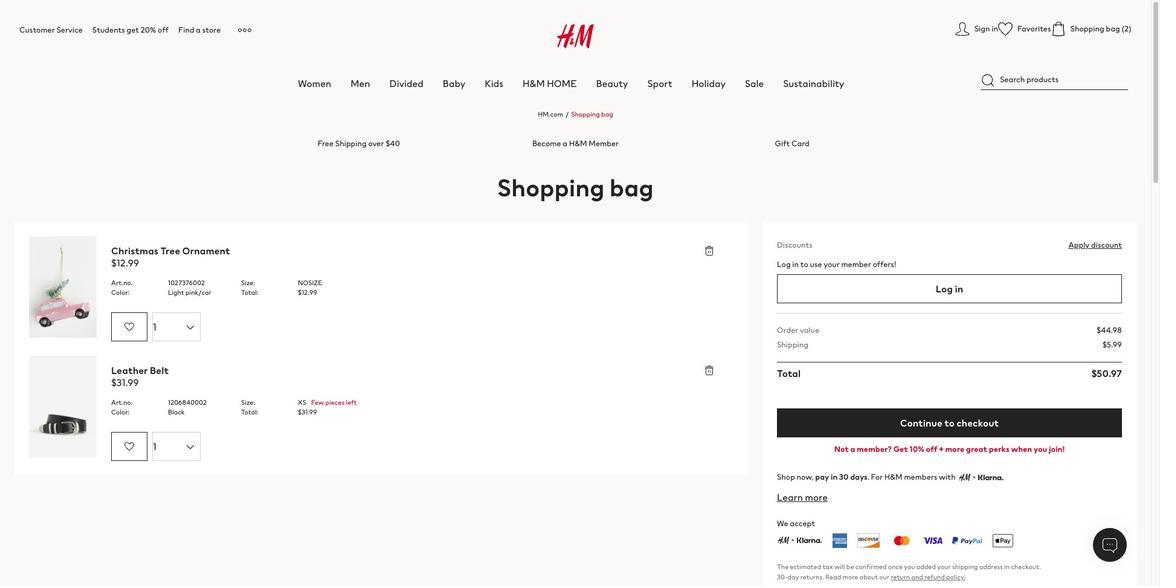 Task type: locate. For each thing, give the bounding box(es) containing it.
address
[[980, 562, 1003, 572]]

0 vertical spatial art.no.
[[111, 278, 133, 288]]

collab brand klarna image down the accept
[[777, 534, 823, 548]]

art.no. down christmas
[[111, 278, 133, 288]]

get
[[127, 24, 139, 36]]

off
[[158, 24, 169, 36], [926, 444, 938, 455]]

your
[[824, 259, 840, 270], [938, 562, 951, 572]]

header.primary.navigation element
[[19, 10, 1161, 91]]

holiday link
[[692, 76, 726, 91]]

log in
[[936, 282, 964, 296]]

$31.99 left pieces
[[298, 407, 317, 417]]

0 vertical spatial size:
[[241, 278, 255, 288]]

shopping right /
[[571, 109, 600, 119]]

0 vertical spatial a
[[196, 24, 201, 36]]

accept
[[790, 518, 816, 530]]

1 vertical spatial size:
[[241, 398, 255, 407]]

total: right pink/car on the left
[[241, 288, 259, 297]]

0 horizontal spatial your
[[824, 259, 840, 270]]

0 vertical spatial you
[[1034, 444, 1048, 455]]

art.no. for light pink/car
[[111, 278, 133, 288]]

shopping bag (2)
[[1071, 23, 1132, 34]]

in
[[992, 23, 999, 34], [793, 259, 799, 270], [955, 282, 964, 296], [831, 472, 838, 483], [1005, 562, 1010, 572]]

h&m home
[[523, 76, 577, 91]]

2 total: from the top
[[241, 407, 259, 417]]

store
[[202, 24, 221, 36]]

0 vertical spatial $12.99
[[111, 256, 139, 270]]

collab brand klarna image down great
[[959, 471, 1005, 485]]

size: left xs
[[241, 398, 255, 407]]

h&m right for
[[885, 472, 903, 483]]

become a h&m member
[[533, 138, 619, 149]]

shipping
[[335, 138, 367, 149], [777, 339, 809, 351]]

0 horizontal spatial h&m
[[523, 76, 545, 91]]

off left +
[[926, 444, 938, 455]]

now,
[[797, 472, 814, 483]]

shipping down "order" at the right of the page
[[777, 339, 809, 351]]

size: for 1206840002
[[241, 398, 255, 407]]

refund
[[925, 572, 945, 582]]

sign
[[975, 23, 991, 34]]

men link
[[351, 76, 370, 91]]

your right use
[[824, 259, 840, 270]]

0 horizontal spatial a
[[196, 24, 201, 36]]

0 horizontal spatial you
[[905, 562, 916, 572]]

2 vertical spatial more
[[843, 572, 859, 582]]

size:
[[241, 278, 255, 288], [241, 398, 255, 407]]

1 color: from the top
[[111, 288, 130, 297]]

0 vertical spatial total:
[[241, 288, 259, 297]]

1 vertical spatial h&m
[[569, 138, 587, 149]]

h&m inside 'header.primary.navigation' element
[[523, 76, 545, 91]]

1 horizontal spatial log
[[936, 282, 953, 296]]

shipping left over
[[335, 138, 367, 149]]

shipping
[[953, 562, 978, 572]]

a right become
[[563, 138, 568, 149]]

0 vertical spatial collab brand klarna image
[[959, 471, 1005, 485]]

discover image
[[858, 534, 881, 548]]

1 total: from the top
[[241, 288, 259, 297]]

your up refund
[[938, 562, 951, 572]]

to up 'not a member? get 10% off + more great perks when you join!'
[[945, 416, 955, 430]]

2 size: from the top
[[241, 398, 255, 407]]

1 vertical spatial color:
[[111, 407, 130, 417]]

1 horizontal spatial $12.99
[[298, 288, 317, 297]]

$31.99 left belt
[[111, 375, 139, 390]]

total: left xs
[[241, 407, 259, 417]]

in for log in to use your member offers!
[[793, 259, 799, 270]]

0 vertical spatial off
[[158, 24, 169, 36]]

1 vertical spatial a
[[563, 138, 568, 149]]

service
[[56, 24, 83, 36]]

1 vertical spatial off
[[926, 444, 938, 455]]

belt
[[150, 363, 169, 378]]

2 vertical spatial bag
[[610, 170, 654, 205]]

0 vertical spatial to
[[801, 259, 809, 270]]

you
[[1034, 444, 1048, 455], [905, 562, 916, 572]]

more right +
[[946, 444, 965, 455]]

1 vertical spatial total:
[[241, 407, 259, 417]]

2 art.no. from the top
[[111, 398, 133, 407]]

2 horizontal spatial a
[[851, 444, 856, 455]]

0 vertical spatial color:
[[111, 288, 130, 297]]

1 vertical spatial you
[[905, 562, 916, 572]]

once
[[889, 562, 903, 572]]

bag
[[1107, 23, 1121, 34], [602, 109, 613, 119], [610, 170, 654, 205]]

return and refund policy. button
[[891, 572, 966, 583]]

a for store
[[196, 24, 201, 36]]

sustainability link
[[784, 76, 845, 91]]

continue to checkout button
[[777, 409, 1123, 438]]

1 vertical spatial shipping
[[777, 339, 809, 351]]

you up and
[[905, 562, 916, 572]]

total
[[777, 366, 801, 381]]

art.no. for black
[[111, 398, 133, 407]]

mastercard image
[[890, 534, 914, 548]]

we
[[777, 518, 789, 530]]

you left join!
[[1034, 444, 1048, 455]]

members
[[905, 472, 938, 483]]

2 vertical spatial h&m
[[885, 472, 903, 483]]

log inside button
[[936, 282, 953, 296]]

/
[[566, 109, 569, 119]]

kids link
[[485, 76, 504, 91]]

2 color: from the top
[[111, 407, 130, 417]]

$5.99
[[1103, 339, 1123, 351]]

color: down christmas
[[111, 288, 130, 297]]

sale
[[745, 76, 764, 91]]

h&m left home
[[523, 76, 545, 91]]

size: for 1027376002
[[241, 278, 255, 288]]

light
[[168, 288, 184, 297]]

member
[[589, 138, 619, 149]]

1 horizontal spatial to
[[945, 416, 955, 430]]

beauty
[[596, 76, 628, 91]]

bag inside shopping bag (2) link
[[1107, 23, 1121, 34]]

learn more link
[[777, 485, 828, 510]]

bag up member at the right top
[[602, 109, 613, 119]]

1 horizontal spatial shipping
[[777, 339, 809, 351]]

art.no. down leather belt $31.99
[[111, 398, 133, 407]]

h&m left member at the right top
[[569, 138, 587, 149]]

men
[[351, 76, 370, 91]]

christmas tree ornament image
[[29, 236, 97, 338]]

apply
[[1069, 239, 1090, 251]]

2 vertical spatial a
[[851, 444, 856, 455]]

0 vertical spatial more
[[946, 444, 965, 455]]

shopping left (2)
[[1071, 23, 1105, 34]]

students get 20% off link
[[92, 24, 169, 36]]

1 vertical spatial to
[[945, 416, 955, 430]]

off right 20%
[[158, 24, 169, 36]]

0 horizontal spatial log
[[777, 259, 791, 270]]

1 vertical spatial bag
[[602, 109, 613, 119]]

continue
[[901, 416, 943, 430]]

1 art.no. from the top
[[111, 278, 133, 288]]

when
[[1012, 444, 1033, 455]]

1 vertical spatial your
[[938, 562, 951, 572]]

you inside the estimated tax will be confirmed once you added your shipping address in checkout. 30-day returns. read more about our return and refund policy.
[[905, 562, 916, 572]]

bag left (2)
[[1107, 23, 1121, 34]]

1 vertical spatial $31.99
[[298, 407, 317, 417]]

a right find
[[196, 24, 201, 36]]

0 horizontal spatial $31.99
[[111, 375, 139, 390]]

1 vertical spatial collab brand klarna image
[[777, 534, 823, 548]]

a for member?
[[851, 444, 856, 455]]

0 vertical spatial shipping
[[335, 138, 367, 149]]

0 vertical spatial shopping
[[1071, 23, 1105, 34]]

bag for shopping bag
[[610, 170, 654, 205]]

1 vertical spatial art.no.
[[111, 398, 133, 407]]

(2)
[[1122, 23, 1132, 34]]

0 horizontal spatial off
[[158, 24, 169, 36]]

0 horizontal spatial shipping
[[335, 138, 367, 149]]

more down pay
[[805, 490, 828, 505]]

color:
[[111, 288, 130, 297], [111, 407, 130, 417]]

0 vertical spatial your
[[824, 259, 840, 270]]

become
[[533, 138, 561, 149]]

apply discount button
[[950, 239, 1123, 251]]

1 horizontal spatial more
[[843, 572, 859, 582]]

return
[[891, 572, 911, 582]]

0 vertical spatial bag
[[1107, 23, 1121, 34]]

order value
[[777, 325, 820, 336]]

member
[[842, 259, 872, 270]]

$12.99
[[111, 256, 139, 270], [298, 288, 317, 297]]

paypal image
[[953, 534, 983, 548]]

0 vertical spatial log
[[777, 259, 791, 270]]

american express image
[[833, 534, 848, 548]]

shopping for shopping bag (2)
[[1071, 23, 1105, 34]]

2 vertical spatial shopping
[[498, 170, 605, 205]]

1 vertical spatial more
[[805, 490, 828, 505]]

become a h&m member link
[[533, 138, 619, 149]]

1 size: from the top
[[241, 278, 255, 288]]

apply discount
[[1069, 239, 1123, 251]]

size: right pink/car on the left
[[241, 278, 255, 288]]

log for log in to use your member offers!
[[777, 259, 791, 270]]

0 vertical spatial $31.99
[[111, 375, 139, 390]]

free shipping over $40 link
[[318, 138, 400, 149]]

1 horizontal spatial your
[[938, 562, 951, 572]]

bag down member at the right top
[[610, 170, 654, 205]]

1 horizontal spatial a
[[563, 138, 568, 149]]

more down be
[[843, 572, 859, 582]]

Search products search field
[[981, 70, 1129, 90]]

to left use
[[801, 259, 809, 270]]

1 vertical spatial shopping
[[571, 109, 600, 119]]

baby
[[443, 76, 466, 91]]

shopping inside shopping bag (2) link
[[1071, 23, 1105, 34]]

hm.com
[[538, 109, 564, 119]]

added
[[917, 562, 936, 572]]

0 horizontal spatial collab brand klarna image
[[777, 534, 823, 548]]

in inside 'header.primary.navigation' element
[[992, 23, 999, 34]]

color: down leather belt $31.99
[[111, 407, 130, 417]]

a right not in the bottom right of the page
[[851, 444, 856, 455]]

2 horizontal spatial more
[[946, 444, 965, 455]]

collab brand klarna image
[[959, 471, 1005, 485], [777, 534, 823, 548]]

we accept
[[777, 518, 816, 530]]

sustainability
[[784, 76, 845, 91]]

more
[[946, 444, 965, 455], [805, 490, 828, 505], [843, 572, 859, 582]]

estimated
[[790, 562, 822, 572]]

0 vertical spatial h&m
[[523, 76, 545, 91]]

learn
[[777, 490, 803, 505]]

0 horizontal spatial $12.99
[[111, 256, 139, 270]]

$31.99 inside leather belt $31.99
[[111, 375, 139, 390]]

0 horizontal spatial more
[[805, 490, 828, 505]]

pay
[[816, 472, 830, 483]]

sign in button
[[956, 22, 999, 36]]

women link
[[298, 76, 331, 91]]

shopping down become
[[498, 170, 605, 205]]

1 vertical spatial log
[[936, 282, 953, 296]]

bag for shopping bag (2)
[[1107, 23, 1121, 34]]

beauty link
[[596, 76, 628, 91]]

free shipping over $40
[[318, 138, 400, 149]]

find a store link
[[178, 24, 221, 36]]



Task type: describe. For each thing, give the bounding box(es) containing it.
be
[[847, 562, 854, 572]]

leather belt $31.99
[[111, 363, 169, 390]]

off inside 'header.primary.navigation' element
[[158, 24, 169, 36]]

0 horizontal spatial to
[[801, 259, 809, 270]]

value
[[800, 325, 820, 336]]

10%
[[910, 444, 925, 455]]

baby link
[[443, 76, 466, 91]]

checkout.
[[1012, 562, 1042, 572]]

favorites link
[[999, 22, 1052, 36]]

join!
[[1049, 444, 1065, 455]]

+
[[940, 444, 944, 455]]

1027376002
[[168, 278, 205, 288]]

leather
[[111, 363, 148, 378]]

in for sign in
[[992, 23, 999, 34]]

nosize
[[298, 278, 323, 288]]

color: for 1027376002
[[111, 288, 130, 297]]

gift card
[[775, 138, 810, 149]]

gift card link
[[775, 138, 810, 149]]

to inside button
[[945, 416, 955, 430]]

h&m image
[[557, 24, 594, 48]]

not
[[835, 444, 849, 455]]

favorites
[[1018, 23, 1052, 34]]

days
[[851, 472, 868, 483]]

left
[[346, 398, 357, 407]]

returns.
[[801, 572, 825, 582]]

shopping for shopping bag
[[498, 170, 605, 205]]

shopping bag
[[498, 170, 654, 205]]

your inside the estimated tax will be confirmed once you added your shipping address in checkout. 30-day returns. read more about our return and refund policy.
[[938, 562, 951, 572]]

christmas tree ornament link
[[111, 244, 605, 258]]

$44.98
[[1097, 325, 1123, 336]]

visa image
[[924, 534, 943, 548]]

tax
[[823, 562, 834, 572]]

log in button
[[777, 274, 1123, 303]]

in inside the estimated tax will be confirmed once you added your shipping address in checkout. 30-day returns. read more about our return and refund policy.
[[1005, 562, 1010, 572]]

sign in
[[975, 23, 999, 34]]

customer
[[19, 24, 55, 36]]

1 vertical spatial $12.99
[[298, 288, 317, 297]]

h&m home link
[[523, 76, 577, 91]]

customer service link
[[19, 24, 83, 36]]

use
[[810, 259, 822, 270]]

leather belt image
[[29, 356, 97, 458]]

shop now, pay in 30 days . for h&m members with
[[777, 472, 956, 483]]

not a member? get 10% off + more great perks when you join!
[[835, 444, 1065, 455]]

few
[[311, 398, 324, 407]]

hm.com link
[[538, 109, 564, 119]]

1 horizontal spatial h&m
[[569, 138, 587, 149]]

home
[[547, 76, 577, 91]]

$12.99 inside christmas tree ornament $12.99
[[111, 256, 139, 270]]

policy.
[[947, 572, 966, 582]]

women
[[298, 76, 331, 91]]

total: for 1027376002
[[241, 288, 259, 297]]

find
[[178, 24, 194, 36]]

log for log in
[[936, 282, 953, 296]]

will
[[835, 562, 845, 572]]

apple pay image
[[992, 534, 1014, 548]]

xs
[[298, 398, 306, 407]]

tree
[[160, 244, 180, 258]]

find a store
[[178, 24, 221, 36]]

color: for 1206840002
[[111, 407, 130, 417]]

learn more
[[777, 490, 828, 505]]

1 horizontal spatial $31.99
[[298, 407, 317, 417]]

with
[[940, 472, 956, 483]]

shopping bag link
[[571, 109, 613, 119]]

leather belt link
[[111, 363, 605, 378]]

more inside the estimated tax will be confirmed once you added your shipping address in checkout. 30-day returns. read more about our return and refund policy.
[[843, 572, 859, 582]]

1 horizontal spatial collab brand klarna image
[[959, 471, 1005, 485]]

in for log in
[[955, 282, 964, 296]]

and
[[912, 572, 924, 582]]

offers!
[[873, 259, 897, 270]]

checkout
[[957, 416, 999, 430]]

great
[[967, 444, 988, 455]]

pieces
[[326, 398, 345, 407]]

confirmed
[[856, 562, 887, 572]]

order
[[777, 325, 799, 336]]

$50.97
[[1092, 366, 1123, 381]]

gift
[[775, 138, 790, 149]]

total: for 1206840002
[[241, 407, 259, 417]]

free
[[318, 138, 334, 149]]

discount
[[1092, 239, 1123, 251]]

2 horizontal spatial h&m
[[885, 472, 903, 483]]

divided
[[390, 76, 424, 91]]

holiday
[[692, 76, 726, 91]]

log in to use your member offers!
[[777, 259, 897, 270]]

about
[[860, 572, 878, 582]]

day
[[788, 572, 799, 582]]

divided link
[[390, 76, 424, 91]]

read
[[826, 572, 842, 582]]

$40
[[386, 138, 400, 149]]

sale link
[[745, 76, 764, 91]]

our
[[880, 572, 890, 582]]

a for h&m
[[563, 138, 568, 149]]

30-
[[777, 572, 788, 582]]

continue to checkout
[[901, 416, 999, 430]]

xs few pieces left
[[298, 398, 357, 407]]

get
[[894, 444, 908, 455]]

1 horizontal spatial you
[[1034, 444, 1048, 455]]

member?
[[857, 444, 892, 455]]

light pink/car
[[168, 288, 212, 297]]

1 horizontal spatial off
[[926, 444, 938, 455]]

sport link
[[648, 76, 673, 91]]

over
[[368, 138, 384, 149]]



Task type: vqa. For each thing, say whether or not it's contained in the screenshot.
soft
no



